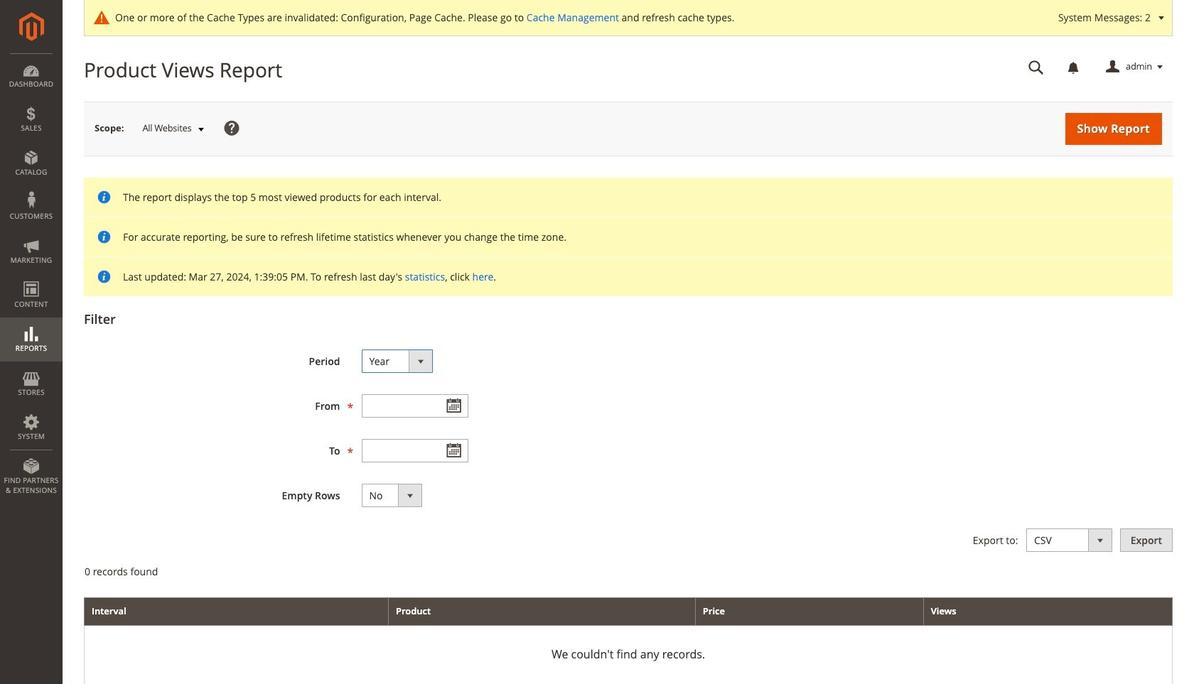 Task type: locate. For each thing, give the bounding box(es) containing it.
magento admin panel image
[[19, 12, 44, 41]]

None text field
[[1019, 55, 1054, 80], [361, 394, 468, 418], [1019, 55, 1054, 80], [361, 394, 468, 418]]

menu bar
[[0, 53, 63, 503]]

None text field
[[361, 439, 468, 463]]



